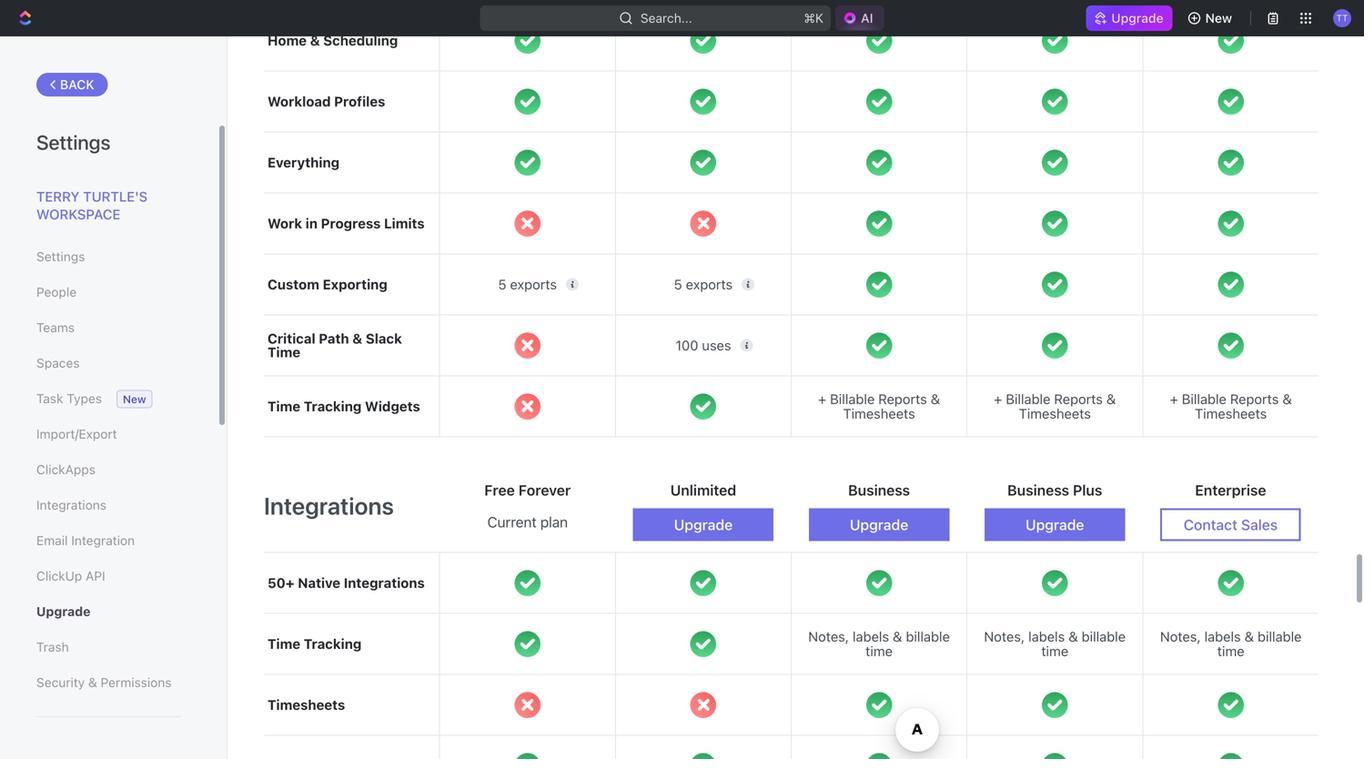 Task type: vqa. For each thing, say whether or not it's contained in the screenshot.
Docs inside SIDEBAR navigation
no



Task type: locate. For each thing, give the bounding box(es) containing it.
0 vertical spatial close image
[[515, 333, 541, 358]]

2 horizontal spatial +
[[1170, 391, 1179, 407]]

widgets
[[365, 398, 420, 414]]

trash
[[36, 639, 69, 654]]

2 horizontal spatial notes, labels & billable time
[[1160, 629, 1302, 659]]

2 + billable reports & timesheets from the left
[[994, 391, 1116, 422]]

1 upgrade button from the left
[[633, 508, 774, 541]]

3 + from the left
[[1170, 391, 1179, 407]]

2 horizontal spatial billable
[[1182, 391, 1227, 407]]

people link
[[36, 277, 181, 308]]

1 horizontal spatial business
[[1008, 482, 1070, 499]]

new
[[1206, 10, 1232, 25], [123, 393, 146, 405]]

3 + billable reports & timesheets from the left
[[1170, 391, 1292, 422]]

ai button
[[836, 5, 884, 31]]

clickapps link
[[36, 454, 181, 485]]

2 horizontal spatial time
[[1218, 643, 1245, 659]]

progress
[[321, 215, 381, 231]]

2 horizontal spatial notes,
[[1160, 629, 1201, 645]]

types
[[67, 391, 102, 406]]

close image for timesheets
[[515, 692, 541, 718]]

search...
[[641, 10, 692, 25]]

1 horizontal spatial +
[[994, 391, 1002, 407]]

limits
[[384, 215, 425, 231]]

billable
[[830, 391, 875, 407], [1006, 391, 1051, 407], [1182, 391, 1227, 407]]

forever
[[519, 482, 571, 499]]

1 horizontal spatial billable
[[1006, 391, 1051, 407]]

0 horizontal spatial +
[[818, 391, 827, 407]]

0 horizontal spatial notes,
[[808, 629, 849, 645]]

1 business from the left
[[848, 482, 910, 499]]

1 horizontal spatial 5 exports
[[674, 276, 733, 292]]

1 horizontal spatial close image
[[691, 692, 716, 718]]

billable
[[906, 629, 950, 645], [1082, 629, 1126, 645], [1258, 629, 1302, 645]]

3 billable from the left
[[1258, 629, 1302, 645]]

upgrade button
[[633, 508, 774, 541], [809, 508, 950, 541], [985, 508, 1125, 541]]

1 reports from the left
[[879, 391, 927, 407]]

0 horizontal spatial time
[[866, 643, 893, 659]]

2 horizontal spatial + billable reports & timesheets
[[1170, 391, 1292, 422]]

2 notes, labels & billable time from the left
[[984, 629, 1126, 659]]

2 horizontal spatial billable
[[1258, 629, 1302, 645]]

tracking left "widgets"
[[304, 398, 362, 414]]

new inside button
[[1206, 10, 1232, 25]]

3 upgrade button from the left
[[985, 508, 1125, 541]]

tracking
[[304, 398, 362, 414], [304, 636, 362, 652]]

+
[[818, 391, 827, 407], [994, 391, 1002, 407], [1170, 391, 1179, 407]]

2 vertical spatial time
[[268, 636, 300, 652]]

terry
[[36, 188, 80, 204]]

1 vertical spatial tracking
[[304, 636, 362, 652]]

1 horizontal spatial exports
[[686, 276, 733, 292]]

0 horizontal spatial upgrade button
[[633, 508, 774, 541]]

2 upgrade button from the left
[[809, 508, 950, 541]]

close image for work in progress limits
[[515, 211, 541, 237]]

0 horizontal spatial 5
[[498, 276, 507, 292]]

2 business from the left
[[1008, 482, 1070, 499]]

1 labels from the left
[[853, 629, 889, 645]]

close image
[[515, 211, 541, 237], [691, 211, 716, 237], [515, 394, 541, 419], [515, 692, 541, 718]]

2 + from the left
[[994, 391, 1002, 407]]

1 vertical spatial close image
[[691, 692, 716, 718]]

tracking for time tracking widgets
[[304, 398, 362, 414]]

1 5 from the left
[[498, 276, 507, 292]]

1 vertical spatial upgrade link
[[36, 596, 181, 627]]

upgrade link left "new" button
[[1086, 5, 1173, 31]]

1 horizontal spatial notes, labels & billable time
[[984, 629, 1126, 659]]

clickup
[[36, 568, 82, 583]]

upgrade
[[1112, 10, 1164, 25], [674, 516, 733, 533], [850, 516, 909, 533], [1026, 516, 1084, 533], [36, 604, 91, 619]]

integrations down "clickapps"
[[36, 497, 106, 512]]

tracking for time tracking
[[304, 636, 362, 652]]

time
[[268, 344, 300, 360], [268, 398, 300, 414], [268, 636, 300, 652]]

2 time from the top
[[268, 398, 300, 414]]

1 + billable reports & timesheets from the left
[[818, 391, 940, 422]]

api
[[86, 568, 105, 583]]

+ billable reports & timesheets
[[818, 391, 940, 422], [994, 391, 1116, 422], [1170, 391, 1292, 422]]

2 billable from the left
[[1006, 391, 1051, 407]]

plan
[[540, 513, 568, 531]]

upgrade link down clickup api link
[[36, 596, 181, 627]]

0 horizontal spatial exports
[[510, 276, 557, 292]]

1 vertical spatial time
[[268, 398, 300, 414]]

0 horizontal spatial reports
[[879, 391, 927, 407]]

0 horizontal spatial billable
[[830, 391, 875, 407]]

2 exports from the left
[[686, 276, 733, 292]]

1 horizontal spatial new
[[1206, 10, 1232, 25]]

1 horizontal spatial + billable reports & timesheets
[[994, 391, 1116, 422]]

0 horizontal spatial notes, labels & billable time
[[808, 629, 950, 659]]

0 horizontal spatial upgrade link
[[36, 596, 181, 627]]

workspace
[[36, 206, 121, 222]]

labels
[[853, 629, 889, 645], [1029, 629, 1065, 645], [1205, 629, 1241, 645]]

3 time from the top
[[268, 636, 300, 652]]

1 horizontal spatial notes,
[[984, 629, 1025, 645]]

business plus
[[1008, 482, 1103, 499]]

2 tracking from the top
[[304, 636, 362, 652]]

sales
[[1241, 516, 1278, 533]]

0 horizontal spatial business
[[848, 482, 910, 499]]

tracking down 50+ native integrations
[[304, 636, 362, 652]]

5
[[498, 276, 507, 292], [674, 276, 682, 292]]

1 time from the top
[[268, 344, 300, 360]]

2 time from the left
[[1042, 643, 1069, 659]]

time tracking
[[268, 636, 362, 652]]

1 horizontal spatial reports
[[1054, 391, 1103, 407]]

1 horizontal spatial billable
[[1082, 629, 1126, 645]]

0 vertical spatial tracking
[[304, 398, 362, 414]]

notes, labels & billable time
[[808, 629, 950, 659], [984, 629, 1126, 659], [1160, 629, 1302, 659]]

1 tracking from the top
[[304, 398, 362, 414]]

time left the 'path'
[[268, 344, 300, 360]]

0 vertical spatial time
[[268, 344, 300, 360]]

integrations up the native
[[264, 492, 394, 520]]

import/export link
[[36, 419, 181, 450]]

1 vertical spatial new
[[123, 393, 146, 405]]

settings
[[36, 130, 111, 154], [36, 249, 85, 264]]

time down the critical
[[268, 398, 300, 414]]

settings up people
[[36, 249, 85, 264]]

time inside critical path & slack time
[[268, 344, 300, 360]]

plus
[[1073, 482, 1103, 499]]

1 horizontal spatial upgrade button
[[809, 508, 950, 541]]

permissions
[[101, 675, 172, 690]]

3 labels from the left
[[1205, 629, 1241, 645]]

100
[[676, 337, 699, 353]]

1 horizontal spatial 5
[[674, 276, 682, 292]]

email
[[36, 533, 68, 548]]

0 vertical spatial settings
[[36, 130, 111, 154]]

2 horizontal spatial labels
[[1205, 629, 1241, 645]]

settings element
[[0, 36, 228, 759]]

integration
[[71, 533, 135, 548]]

1 vertical spatial settings
[[36, 249, 85, 264]]

0 vertical spatial upgrade link
[[1086, 5, 1173, 31]]

notes,
[[808, 629, 849, 645], [984, 629, 1025, 645], [1160, 629, 1201, 645]]

close image
[[515, 333, 541, 358], [691, 692, 716, 718]]

teams link
[[36, 312, 181, 343]]

spaces
[[36, 355, 80, 370]]

upgrade link
[[1086, 5, 1173, 31], [36, 596, 181, 627]]

path
[[319, 330, 349, 346]]

0 horizontal spatial + billable reports & timesheets
[[818, 391, 940, 422]]

0 vertical spatial new
[[1206, 10, 1232, 25]]

in
[[306, 215, 318, 231]]

0 horizontal spatial billable
[[906, 629, 950, 645]]

0 horizontal spatial new
[[123, 393, 146, 405]]

enterprise
[[1195, 482, 1267, 499]]

time
[[866, 643, 893, 659], [1042, 643, 1069, 659], [1218, 643, 1245, 659]]

home
[[268, 32, 307, 48]]

integrations
[[264, 492, 394, 520], [36, 497, 106, 512], [344, 575, 425, 591]]

exporting
[[323, 276, 388, 292]]

exports
[[510, 276, 557, 292], [686, 276, 733, 292]]

0 horizontal spatial labels
[[853, 629, 889, 645]]

5 exports
[[498, 276, 557, 292], [674, 276, 733, 292]]

1 notes, from the left
[[808, 629, 849, 645]]

3 billable from the left
[[1182, 391, 1227, 407]]

timesheets
[[843, 406, 915, 422], [1019, 406, 1091, 422], [1195, 406, 1267, 422], [268, 697, 345, 713]]

work in progress limits
[[268, 215, 425, 231]]

native
[[298, 575, 340, 591]]

2 horizontal spatial upgrade button
[[985, 508, 1125, 541]]

check image
[[515, 28, 541, 54], [691, 28, 716, 54], [866, 28, 892, 54], [1042, 28, 1068, 54], [1218, 28, 1244, 54], [515, 89, 541, 115], [691, 89, 716, 115], [1042, 89, 1068, 115], [515, 150, 541, 176], [1042, 150, 1068, 176], [1218, 150, 1244, 176], [866, 211, 892, 237], [1042, 272, 1068, 297], [1218, 272, 1244, 297], [866, 333, 892, 358], [1042, 333, 1068, 358], [1218, 333, 1244, 358], [691, 394, 716, 419], [691, 570, 716, 596], [1042, 570, 1068, 596], [515, 631, 541, 657]]

1 horizontal spatial time
[[1042, 643, 1069, 659]]

reports
[[879, 391, 927, 407], [1054, 391, 1103, 407], [1230, 391, 1279, 407]]

time for time tracking widgets
[[268, 398, 300, 414]]

trash link
[[36, 632, 181, 663]]

integrations right the native
[[344, 575, 425, 591]]

2 horizontal spatial reports
[[1230, 391, 1279, 407]]

1 horizontal spatial labels
[[1029, 629, 1065, 645]]

critical
[[268, 330, 315, 346]]

time down "50+"
[[268, 636, 300, 652]]

0 horizontal spatial 5 exports
[[498, 276, 557, 292]]

home & scheduling
[[268, 32, 398, 48]]

check image
[[866, 89, 892, 115], [1218, 89, 1244, 115], [691, 150, 716, 176], [866, 150, 892, 176], [1042, 211, 1068, 237], [1218, 211, 1244, 237], [866, 272, 892, 297], [515, 570, 541, 596], [866, 570, 892, 596], [1218, 570, 1244, 596], [691, 631, 716, 657], [866, 692, 892, 718], [1042, 692, 1068, 718], [1218, 692, 1244, 718]]

settings up terry
[[36, 130, 111, 154]]

1 horizontal spatial upgrade link
[[1086, 5, 1173, 31]]



Task type: describe. For each thing, give the bounding box(es) containing it.
profiles
[[334, 93, 385, 109]]

custom
[[268, 276, 319, 292]]

upgrade for unlimited
[[674, 516, 733, 533]]

100 uses
[[676, 337, 731, 353]]

tt
[[1337, 13, 1348, 23]]

integrations link
[[36, 490, 181, 521]]

50+ native integrations
[[268, 575, 425, 591]]

import/export
[[36, 426, 117, 441]]

upgrade inside settings element
[[36, 604, 91, 619]]

security & permissions
[[36, 675, 172, 690]]

2 labels from the left
[[1029, 629, 1065, 645]]

contact sales
[[1184, 516, 1278, 533]]

& inside critical path & slack time
[[352, 330, 362, 346]]

3 notes, from the left
[[1160, 629, 1201, 645]]

ai
[[861, 10, 873, 25]]

1 exports from the left
[[510, 276, 557, 292]]

clickup api link
[[36, 561, 181, 592]]

tt button
[[1328, 4, 1357, 33]]

custom exporting
[[268, 276, 388, 292]]

new inside settings element
[[123, 393, 146, 405]]

contact
[[1184, 516, 1238, 533]]

business for business
[[848, 482, 910, 499]]

people
[[36, 284, 77, 299]]

1 notes, labels & billable time from the left
[[808, 629, 950, 659]]

critical path & slack time
[[268, 330, 402, 360]]

slack
[[366, 330, 402, 346]]

current plan
[[487, 513, 568, 531]]

3 reports from the left
[[1230, 391, 1279, 407]]

1 billable from the left
[[830, 391, 875, 407]]

back
[[60, 77, 94, 92]]

upgrade for business
[[850, 516, 909, 533]]

3 time from the left
[[1218, 643, 1245, 659]]

task types
[[36, 391, 102, 406]]

1 5 exports from the left
[[498, 276, 557, 292]]

upgrade button for business plus
[[985, 508, 1125, 541]]

new button
[[1180, 4, 1243, 33]]

1 time from the left
[[866, 643, 893, 659]]

clickup api
[[36, 568, 105, 583]]

teams
[[36, 320, 75, 335]]

upgrade button for unlimited
[[633, 508, 774, 541]]

close image for time tracking widgets
[[515, 394, 541, 419]]

3 notes, labels & billable time from the left
[[1160, 629, 1302, 659]]

email integration
[[36, 533, 135, 548]]

spaces link
[[36, 348, 181, 379]]

task
[[36, 391, 63, 406]]

security
[[36, 675, 85, 690]]

free forever
[[485, 482, 571, 499]]

⌘k
[[804, 10, 824, 25]]

50+
[[268, 575, 295, 591]]

2 settings from the top
[[36, 249, 85, 264]]

business for business plus
[[1008, 482, 1070, 499]]

uses
[[702, 337, 731, 353]]

1 + from the left
[[818, 391, 827, 407]]

& inside settings element
[[88, 675, 97, 690]]

scheduling
[[323, 32, 398, 48]]

1 billable from the left
[[906, 629, 950, 645]]

0 horizontal spatial close image
[[515, 333, 541, 358]]

2 5 from the left
[[674, 276, 682, 292]]

email integration link
[[36, 525, 181, 556]]

workload profiles
[[268, 93, 385, 109]]

turtle's
[[83, 188, 148, 204]]

upgrade for business plus
[[1026, 516, 1084, 533]]

2 reports from the left
[[1054, 391, 1103, 407]]

workload
[[268, 93, 331, 109]]

time tracking widgets
[[268, 398, 420, 414]]

security & permissions link
[[36, 667, 181, 698]]

upgrade button for business
[[809, 508, 950, 541]]

contact sales button
[[1161, 508, 1301, 541]]

2 5 exports from the left
[[674, 276, 733, 292]]

free
[[485, 482, 515, 499]]

current
[[487, 513, 537, 531]]

back link
[[36, 73, 108, 96]]

1 settings from the top
[[36, 130, 111, 154]]

settings link
[[36, 241, 181, 272]]

work
[[268, 215, 302, 231]]

2 billable from the left
[[1082, 629, 1126, 645]]

clickapps
[[36, 462, 96, 477]]

unlimited
[[670, 482, 737, 499]]

2 notes, from the left
[[984, 629, 1025, 645]]

everything
[[268, 154, 340, 170]]

time for time tracking
[[268, 636, 300, 652]]

terry turtle's workspace
[[36, 188, 148, 222]]

integrations inside settings element
[[36, 497, 106, 512]]



